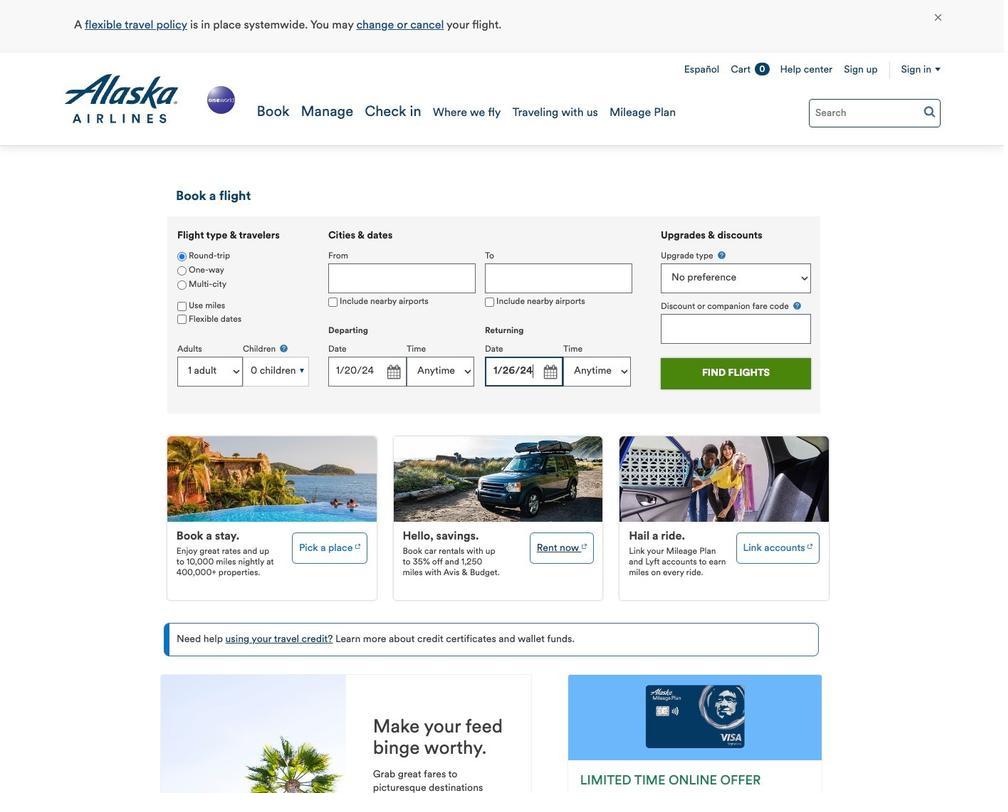 Task type: vqa. For each thing, say whether or not it's contained in the screenshot.
row
no



Task type: locate. For each thing, give the bounding box(es) containing it.
1 vertical spatial   radio
[[177, 280, 187, 290]]

photo of a hotel with a swimming pool and palm trees image
[[167, 437, 377, 522]]

None checkbox
[[328, 298, 338, 307], [177, 315, 187, 324], [328, 298, 338, 307], [177, 315, 187, 324]]

None checkbox
[[485, 298, 494, 307]]

1 horizontal spatial open datepicker image
[[540, 362, 560, 382]]

  radio
[[177, 252, 187, 261], [177, 280, 187, 290]]

book rides image
[[808, 539, 813, 551]]

  checkbox
[[177, 302, 187, 311]]

header nav bar navigation
[[0, 53, 1004, 146]]

  radio up   radio
[[177, 252, 187, 261]]

None submit
[[661, 358, 811, 389]]

none checkbox inside group
[[485, 298, 494, 307]]

option group inside group
[[177, 250, 309, 293]]

open datepicker image
[[383, 362, 403, 382], [540, 362, 560, 382]]

1 horizontal spatial group
[[328, 231, 642, 400]]

oneworld logo image
[[204, 84, 238, 117]]

1 open datepicker image from the left
[[383, 362, 403, 382]]

0 vertical spatial   radio
[[177, 252, 187, 261]]

group
[[167, 216, 318, 405], [328, 231, 642, 400], [661, 250, 811, 344]]

option group
[[177, 250, 309, 293]]

search button image
[[924, 105, 936, 118]]

  radio down   radio
[[177, 280, 187, 290]]

None text field
[[328, 264, 476, 294], [485, 264, 632, 294], [661, 314, 811, 344], [328, 357, 407, 387], [485, 357, 563, 387], [328, 264, 476, 294], [485, 264, 632, 294], [661, 314, 811, 344], [328, 357, 407, 387], [485, 357, 563, 387]]

0 horizontal spatial open datepicker image
[[383, 362, 403, 382]]



Task type: describe. For each thing, give the bounding box(es) containing it.
0 horizontal spatial group
[[167, 216, 318, 405]]

photo of an suv driving towards a mountain image
[[394, 437, 603, 522]]

some kids opening a door image
[[620, 437, 829, 522]]

2   radio from the top
[[177, 280, 187, 290]]

book a stay image
[[355, 539, 360, 551]]

Search text field
[[809, 99, 941, 127]]

1   radio from the top
[[177, 252, 187, 261]]

rent now image
[[582, 539, 587, 551]]

alaska airlines logo image
[[63, 74, 179, 124]]

2 horizontal spatial group
[[661, 250, 811, 344]]

2 open datepicker image from the left
[[540, 362, 560, 382]]

  radio
[[177, 266, 187, 275]]



